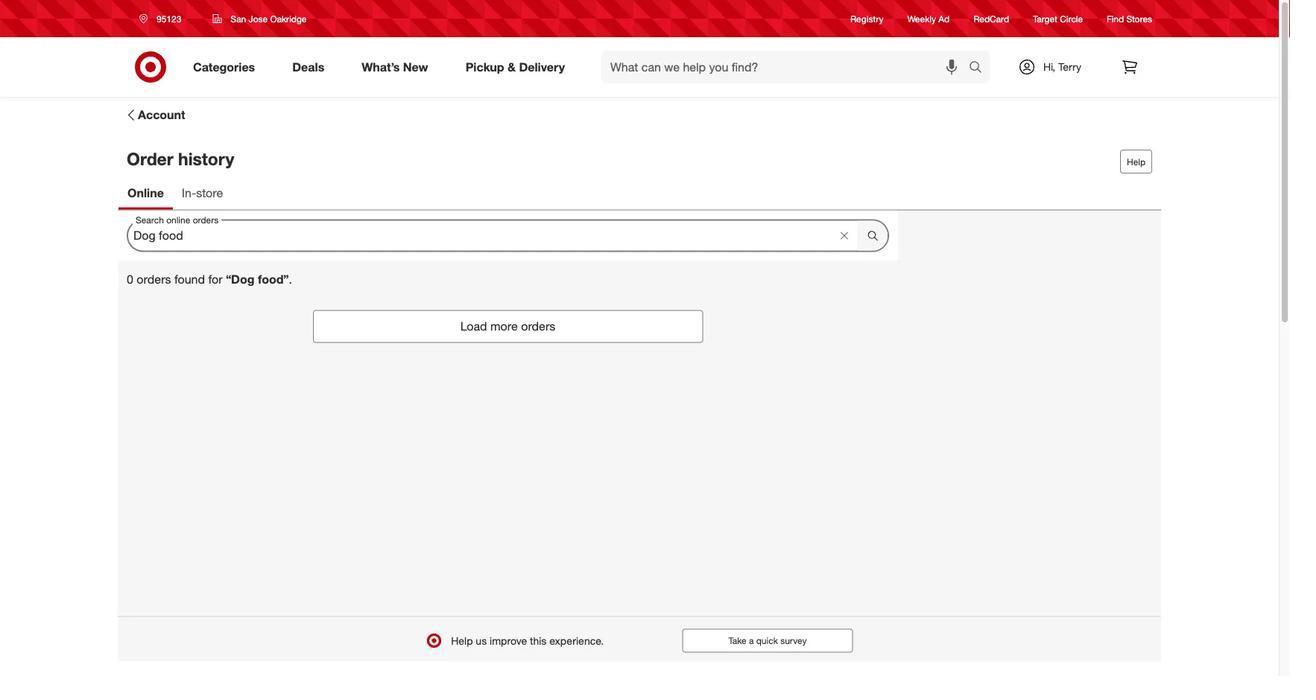 Task type: describe. For each thing, give the bounding box(es) containing it.
pickup
[[466, 60, 504, 74]]

find
[[1107, 13, 1124, 24]]

what's new link
[[349, 51, 447, 84]]

in-
[[182, 186, 196, 200]]

weekly ad
[[908, 13, 950, 24]]

weekly
[[908, 13, 936, 24]]

online
[[127, 186, 164, 200]]

load more orders
[[460, 319, 556, 334]]

0 orders found for "dog food" .
[[127, 273, 292, 287]]

for
[[208, 273, 223, 287]]

find stores
[[1107, 13, 1153, 24]]

registry link
[[851, 12, 884, 25]]

redcard
[[974, 13, 1009, 24]]

order
[[127, 148, 173, 169]]

us
[[476, 635, 487, 648]]

stores
[[1127, 13, 1153, 24]]

take
[[729, 636, 747, 647]]

a
[[749, 636, 754, 647]]

find stores link
[[1107, 12, 1153, 25]]

hi, terry
[[1044, 60, 1082, 73]]

target
[[1033, 13, 1058, 24]]

san jose oakridge button
[[203, 5, 316, 32]]

store
[[196, 186, 223, 200]]

help for help
[[1127, 156, 1146, 168]]

0 vertical spatial orders
[[137, 273, 171, 287]]

san
[[231, 13, 246, 24]]

survey
[[781, 636, 807, 647]]

orders inside button
[[521, 319, 556, 334]]

&
[[508, 60, 516, 74]]

jose
[[249, 13, 268, 24]]

delivery
[[519, 60, 565, 74]]

registry
[[851, 13, 884, 24]]



Task type: locate. For each thing, give the bounding box(es) containing it.
take a quick survey
[[729, 636, 807, 647]]

help
[[1127, 156, 1146, 168], [451, 635, 473, 648]]

pickup & delivery
[[466, 60, 565, 74]]

help inside button
[[1127, 156, 1146, 168]]

ad
[[939, 13, 950, 24]]

categories link
[[180, 51, 274, 84]]

in-store
[[182, 186, 223, 200]]

this
[[530, 635, 547, 648]]

orders right more at the top left
[[521, 319, 556, 334]]

0 horizontal spatial orders
[[137, 273, 171, 287]]

.
[[289, 273, 292, 287]]

target circle link
[[1033, 12, 1083, 25]]

help button
[[1121, 150, 1153, 174]]

None text field
[[127, 220, 889, 252]]

take a quick survey button
[[682, 629, 853, 653]]

experience.
[[550, 635, 604, 648]]

0 vertical spatial help
[[1127, 156, 1146, 168]]

"dog
[[226, 273, 255, 287]]

redcard link
[[974, 12, 1009, 25]]

1 horizontal spatial help
[[1127, 156, 1146, 168]]

what's
[[362, 60, 400, 74]]

orders
[[137, 273, 171, 287], [521, 319, 556, 334]]

oakridge
[[270, 13, 307, 24]]

more
[[491, 319, 518, 334]]

help for help us improve this experience.
[[451, 635, 473, 648]]

quick
[[757, 636, 778, 647]]

san jose oakridge
[[231, 13, 307, 24]]

account link
[[124, 106, 186, 124]]

1 horizontal spatial orders
[[521, 319, 556, 334]]

improve
[[490, 635, 527, 648]]

0 horizontal spatial help
[[451, 635, 473, 648]]

1 vertical spatial help
[[451, 635, 473, 648]]

food"
[[258, 273, 289, 287]]

deals link
[[280, 51, 343, 84]]

0
[[127, 273, 133, 287]]

target circle
[[1033, 13, 1083, 24]]

load more orders button
[[313, 310, 703, 343]]

95123 button
[[130, 5, 197, 32]]

search
[[962, 61, 998, 76]]

online link
[[119, 179, 173, 210]]

weekly ad link
[[908, 12, 950, 25]]

orders right 0
[[137, 273, 171, 287]]

categories
[[193, 60, 255, 74]]

order history
[[127, 148, 234, 169]]

95123
[[157, 13, 181, 24]]

search button
[[962, 51, 998, 86]]

history
[[178, 148, 234, 169]]

1 vertical spatial orders
[[521, 319, 556, 334]]

new
[[403, 60, 428, 74]]

account
[[138, 108, 185, 122]]

pickup & delivery link
[[453, 51, 584, 84]]

deals
[[292, 60, 324, 74]]

What can we help you find? suggestions appear below search field
[[602, 51, 973, 84]]

in-store link
[[173, 179, 232, 210]]

hi,
[[1044, 60, 1056, 73]]

circle
[[1060, 13, 1083, 24]]

load
[[460, 319, 487, 334]]

found
[[174, 273, 205, 287]]

terry
[[1059, 60, 1082, 73]]

help us improve this experience.
[[451, 635, 604, 648]]

what's new
[[362, 60, 428, 74]]



Task type: vqa. For each thing, say whether or not it's contained in the screenshot.
circle
yes



